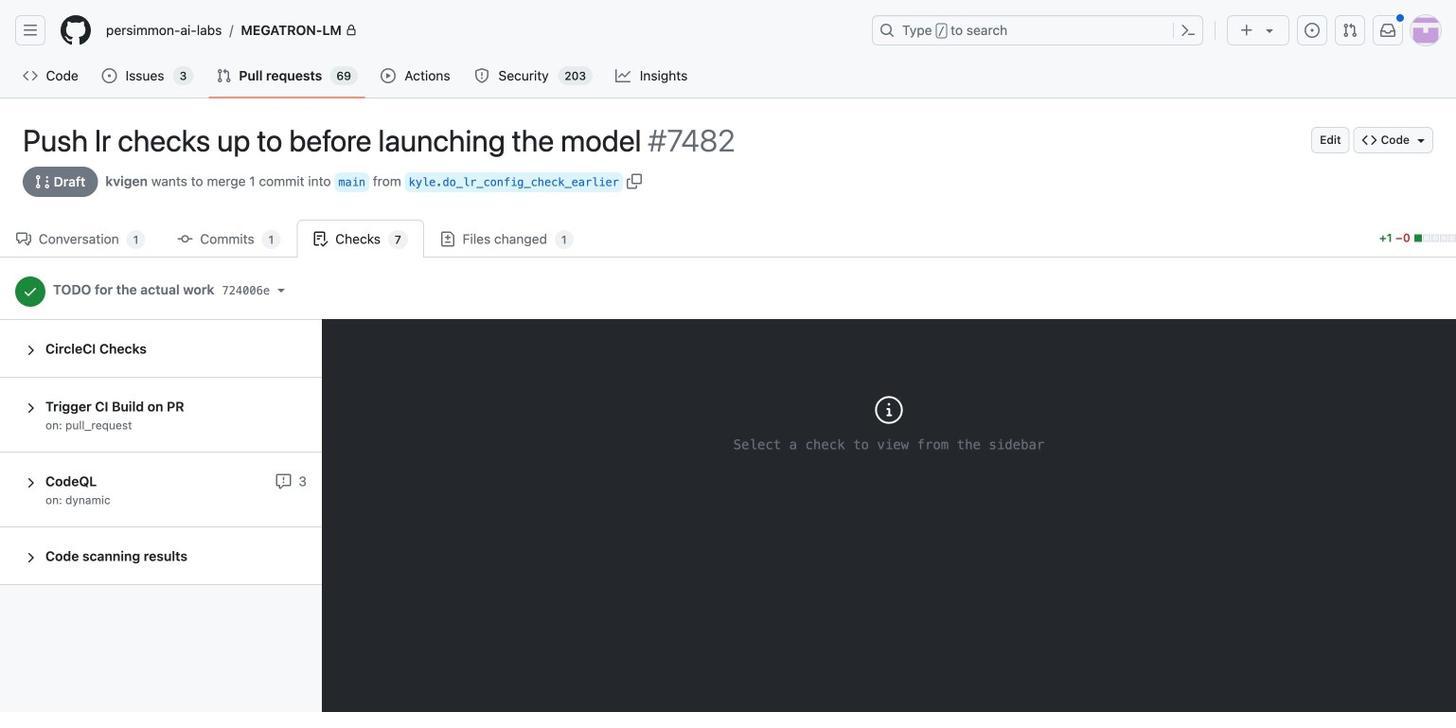 Task type: describe. For each thing, give the bounding box(es) containing it.
issue opened image
[[1305, 23, 1320, 38]]

check image
[[23, 284, 38, 299]]

file diff image
[[440, 232, 455, 247]]

graph image
[[616, 68, 631, 83]]

checklist image
[[313, 232, 328, 247]]

1 show details image from the top
[[23, 343, 38, 358]]

command palette image
[[1181, 23, 1196, 38]]

check suites element
[[0, 319, 322, 712]]

pull request tabs element
[[0, 220, 1370, 258]]

code image
[[23, 68, 38, 83]]

plus image
[[1240, 23, 1255, 38]]

homepage image
[[61, 15, 91, 45]]

report image
[[276, 474, 291, 489]]

git pull request image
[[216, 68, 231, 83]]

shield image
[[474, 68, 490, 83]]

1 show details image from the top
[[23, 401, 38, 416]]



Task type: vqa. For each thing, say whether or not it's contained in the screenshot.
the Pull request tabs ELEMENT
yes



Task type: locate. For each thing, give the bounding box(es) containing it.
play image
[[381, 68, 396, 83]]

list
[[98, 15, 861, 45]]

lock image
[[346, 25, 357, 36]]

show details image
[[23, 401, 38, 416], [23, 475, 38, 491]]

0 vertical spatial show details image
[[23, 343, 38, 358]]

2 show details image from the top
[[23, 475, 38, 491]]

status: draft image
[[35, 174, 50, 189]]

issue opened image
[[102, 68, 117, 83]]

triangle down image
[[1414, 133, 1429, 148]]

git commit image
[[178, 232, 193, 247]]

comment discussion image
[[16, 232, 31, 247]]

2 show details image from the top
[[23, 550, 38, 565]]

git pull request image
[[1343, 23, 1358, 38]]

triangle down image
[[1262, 23, 1278, 38]]

1 vertical spatial show details image
[[23, 550, 38, 565]]

code image
[[1362, 133, 1378, 148]]

show details image
[[23, 343, 38, 358], [23, 550, 38, 565]]

copy image
[[627, 174, 642, 189]]

notifications image
[[1381, 23, 1396, 38]]

1 vertical spatial show details image
[[23, 475, 38, 491]]

0 vertical spatial show details image
[[23, 401, 38, 416]]



